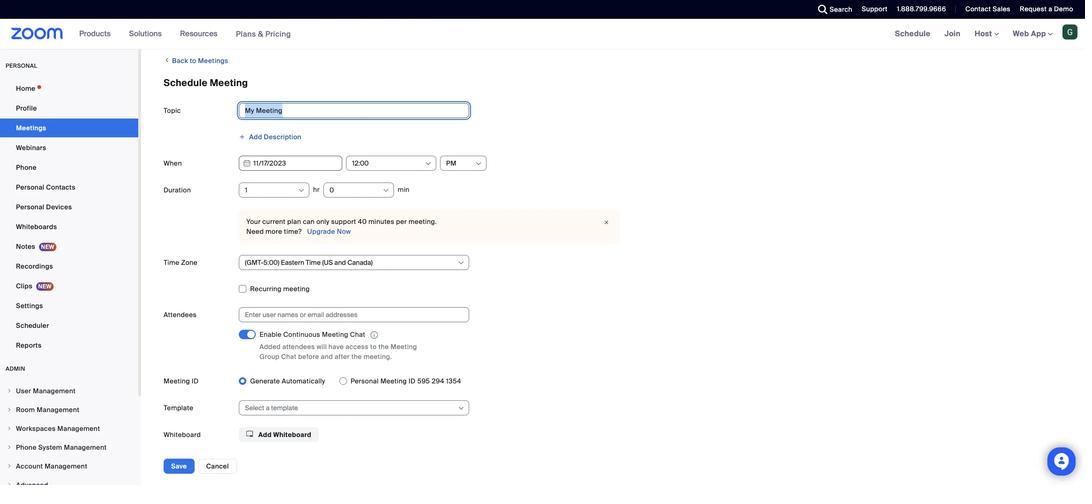 Task type: vqa. For each thing, say whether or not it's contained in the screenshot.
the leftmost chat
yes



Task type: locate. For each thing, give the bounding box(es) containing it.
zoom
[[30, 16, 49, 24], [209, 16, 228, 24]]

0 horizontal spatial whiteboard
[[164, 431, 201, 439]]

id up template
[[192, 377, 199, 385]]

companion
[[325, 16, 362, 24]]

management up workspaces management
[[37, 406, 79, 414]]

id inside option group
[[409, 377, 416, 385]]

personal devices link
[[0, 198, 138, 216]]

2 vertical spatial personal
[[351, 377, 379, 385]]

settings
[[16, 302, 43, 310]]

1 horizontal spatial show options image
[[458, 259, 465, 267]]

2 phone from the top
[[16, 443, 37, 452]]

and left get
[[257, 16, 270, 24]]

2 vertical spatial show options image
[[458, 259, 465, 267]]

meeting id
[[164, 377, 199, 385]]

access down enable continuous meeting chat application
[[346, 343, 369, 351]]

hr
[[313, 185, 320, 194]]

phone link
[[0, 158, 138, 177]]

scheduler link
[[0, 316, 138, 335]]

recurring meeting
[[250, 285, 310, 293]]

and down will
[[321, 353, 333, 361]]

personal up personal devices
[[16, 183, 44, 191]]

cost.
[[415, 16, 431, 24]]

2 ai from the left
[[130, 16, 137, 24]]

1 vertical spatial meetings
[[16, 124, 46, 132]]

meetings up schedule meeting
[[198, 56, 228, 65]]

user management menu item
[[0, 382, 138, 400]]

min
[[398, 185, 410, 194]]

chat inside added attendees will have access to the meeting group chat before and after the meeting.
[[281, 353, 297, 361]]

0 vertical spatial and
[[257, 16, 270, 24]]

management inside 'menu item'
[[64, 443, 107, 452]]

0 vertical spatial personal
[[16, 183, 44, 191]]

1 horizontal spatial access
[[346, 343, 369, 351]]

meeting. inside the your current plan can only support 40 minutes per meeting. need more time? upgrade now
[[409, 217, 437, 226]]

enable continuous meeting chat application
[[260, 330, 438, 340]]

personal
[[16, 183, 44, 191], [16, 203, 44, 211], [351, 377, 379, 385]]

management inside "menu item"
[[37, 406, 79, 414]]

contact
[[966, 5, 992, 13]]

0 vertical spatial schedule
[[896, 29, 931, 39]]

ai up zoom logo
[[50, 16, 57, 24]]

ai right new
[[130, 16, 137, 24]]

attendees
[[164, 311, 197, 319]]

banner containing products
[[0, 19, 1086, 49]]

meeting up template
[[164, 377, 190, 385]]

0 vertical spatial phone
[[16, 163, 37, 172]]

time?
[[284, 227, 302, 236]]

left image
[[164, 56, 171, 65]]

devices
[[46, 203, 72, 211]]

1 vertical spatial show options image
[[298, 187, 305, 194]]

add inside button
[[259, 431, 272, 439]]

more
[[266, 227, 282, 236]]

schedule down '1.888.799.9666'
[[896, 29, 931, 39]]

right image inside workspaces management menu item
[[7, 426, 12, 431]]

per
[[396, 217, 407, 226]]

phone inside personal menu menu
[[16, 163, 37, 172]]

1 horizontal spatial schedule
[[896, 29, 931, 39]]

right image inside user management menu item
[[7, 388, 12, 394]]

upgrade up resources on the top left
[[172, 16, 199, 24]]

0 vertical spatial access
[[284, 16, 307, 24]]

show options image
[[475, 160, 483, 167], [298, 187, 305, 194], [458, 259, 465, 267]]

1 vertical spatial add
[[259, 431, 272, 439]]

meeting inside application
[[322, 330, 349, 339]]

meeting left 595
[[381, 377, 407, 385]]

1 vertical spatial access
[[346, 343, 369, 351]]

to left companion
[[308, 16, 315, 24]]

management for room management
[[37, 406, 79, 414]]

meeting. right per
[[409, 217, 437, 226]]

your current plan can only support 40 minutes per meeting. need more time? upgrade now
[[247, 217, 437, 236]]

right image inside phone system management 'menu item'
[[7, 445, 12, 450]]

room management
[[16, 406, 79, 414]]

add whiteboard
[[257, 431, 312, 439]]

meetings inside personal menu menu
[[16, 124, 46, 132]]

1.888.799.9666 button up join
[[891, 0, 949, 19]]

2 right image from the top
[[7, 426, 12, 431]]

phone inside 'menu item'
[[16, 443, 37, 452]]

the down learn more about enable continuous meeting chat "image"
[[379, 343, 389, 351]]

1 horizontal spatial whiteboard
[[273, 431, 312, 439]]

0 horizontal spatial upgrade
[[172, 16, 199, 24]]

new
[[116, 16, 129, 24]]

schedule down back
[[164, 77, 208, 89]]

0 horizontal spatial and
[[257, 16, 270, 24]]

management up phone system management 'menu item'
[[57, 424, 100, 433]]

management
[[33, 387, 76, 395], [37, 406, 79, 414], [57, 424, 100, 433], [64, 443, 107, 452], [45, 462, 87, 470]]

group
[[260, 353, 280, 361]]

0 vertical spatial meetings
[[198, 56, 228, 65]]

1 vertical spatial schedule
[[164, 77, 208, 89]]

1 horizontal spatial id
[[409, 377, 416, 385]]

to right back
[[190, 56, 196, 65]]

1 vertical spatial chat
[[281, 353, 297, 361]]

solutions
[[129, 29, 162, 39]]

chat down the attendees
[[281, 353, 297, 361]]

add for add whiteboard
[[259, 431, 272, 439]]

ai
[[50, 16, 57, 24], [130, 16, 137, 24], [316, 16, 323, 24]]

upgrade right 'cost.'
[[433, 16, 461, 24]]

2 horizontal spatial show options image
[[475, 160, 483, 167]]

personal for personal contacts
[[16, 183, 44, 191]]

attendees
[[283, 343, 315, 351]]

2 whiteboard from the left
[[273, 431, 312, 439]]

0 horizontal spatial id
[[192, 377, 199, 385]]

0 horizontal spatial show options image
[[298, 187, 305, 194]]

webinars
[[16, 143, 46, 152]]

personal inside meeting id option group
[[351, 377, 379, 385]]

management for workspaces management
[[57, 424, 100, 433]]

1 horizontal spatial meeting.
[[409, 217, 437, 226]]

menu item
[[0, 476, 138, 485]]

show options image down 1354
[[458, 405, 465, 412]]

select start time text field
[[352, 156, 424, 170]]

select time zone text field
[[245, 255, 457, 270]]

1 vertical spatial meeting.
[[364, 353, 392, 361]]

show options image for pm
[[475, 160, 483, 167]]

recordings link
[[0, 257, 138, 276]]

workspaces management
[[16, 424, 100, 433]]

management for user management
[[33, 387, 76, 395]]

added
[[260, 343, 281, 351]]

1 right image from the top
[[7, 388, 12, 394]]

learn more about enable continuous meeting chat image
[[368, 331, 381, 339]]

pm button
[[446, 156, 475, 170]]

right image
[[7, 407, 12, 413]]

chat left learn more about enable continuous meeting chat "image"
[[350, 330, 366, 339]]

admin
[[6, 365, 25, 373]]

support link
[[855, 0, 891, 19], [862, 5, 888, 13]]

to inside "link"
[[190, 56, 196, 65]]

management up room management
[[33, 387, 76, 395]]

meeting. down learn more about enable continuous meeting chat "image"
[[364, 353, 392, 361]]

2 horizontal spatial show options image
[[458, 405, 465, 412]]

0 horizontal spatial ai
[[50, 16, 57, 24]]

1 vertical spatial and
[[321, 353, 333, 361]]

phone down the webinars
[[16, 163, 37, 172]]

1 horizontal spatial upgrade
[[308, 227, 335, 236]]

upgrade down only
[[308, 227, 335, 236]]

template
[[164, 404, 193, 412]]

0 vertical spatial show options image
[[475, 160, 483, 167]]

products button
[[79, 19, 115, 49]]

1 phone from the top
[[16, 163, 37, 172]]

pricing
[[266, 29, 291, 39]]

home link
[[0, 79, 138, 98]]

personal up select meeting template text box
[[351, 377, 379, 385]]

personal contacts
[[16, 183, 75, 191]]

contacts
[[46, 183, 75, 191]]

minutes
[[369, 217, 395, 226]]

1 horizontal spatial ai
[[130, 16, 137, 24]]

join
[[945, 29, 961, 39]]

support
[[862, 5, 888, 13]]

plans & pricing
[[236, 29, 291, 39]]

1 horizontal spatial chat
[[350, 330, 366, 339]]

2 zoom from the left
[[209, 16, 228, 24]]

0 horizontal spatial zoom
[[30, 16, 49, 24]]

schedule for schedule
[[896, 29, 931, 39]]

Persistent Chat, enter email address,Enter user names or email addresses text field
[[245, 308, 455, 322]]

show options image for select meeting template text box
[[458, 405, 465, 412]]

1 vertical spatial phone
[[16, 443, 37, 452]]

have
[[329, 343, 344, 351]]

schedule
[[896, 29, 931, 39], [164, 77, 208, 89]]

save button
[[164, 459, 195, 474]]

1 horizontal spatial meetings
[[198, 56, 228, 65]]

can
[[303, 217, 315, 226]]

schedule meeting
[[164, 77, 248, 89]]

show options image left min
[[382, 187, 390, 194]]

meeting. inside added attendees will have access to the meeting group chat before and after the meeting.
[[364, 353, 392, 361]]

app
[[1032, 29, 1047, 39]]

meetings up the webinars
[[16, 124, 46, 132]]

40
[[358, 217, 367, 226]]

3 right image from the top
[[7, 445, 12, 450]]

the right after
[[352, 353, 362, 361]]

personal menu menu
[[0, 79, 138, 356]]

security
[[164, 457, 190, 466]]

0 horizontal spatial schedule
[[164, 77, 208, 89]]

meeting.
[[409, 217, 437, 226], [364, 353, 392, 361]]

0 horizontal spatial chat
[[281, 353, 297, 361]]

4 right image from the top
[[7, 463, 12, 469]]

whiteboard
[[164, 431, 201, 439], [273, 431, 312, 439]]

zoom up zoom logo
[[30, 16, 49, 24]]

contact sales link
[[959, 0, 1014, 19], [966, 5, 1011, 13]]

1 horizontal spatial show options image
[[425, 160, 432, 167]]

cancel button
[[198, 459, 237, 474]]

chat
[[350, 330, 366, 339], [281, 353, 297, 361]]

management down workspaces management menu item
[[64, 443, 107, 452]]

1 vertical spatial show options image
[[382, 187, 390, 194]]

plans & pricing link
[[236, 29, 291, 39], [236, 29, 291, 39]]

0 horizontal spatial show options image
[[382, 187, 390, 194]]

0 vertical spatial meeting.
[[409, 217, 437, 226]]

phone system management menu item
[[0, 438, 138, 456]]

meet
[[11, 16, 28, 24]]

show options image for 1
[[298, 187, 305, 194]]

companion,
[[59, 16, 98, 24]]

2 horizontal spatial ai
[[316, 16, 323, 24]]

back to meetings
[[171, 56, 228, 65]]

schedule inside "meetings" "navigation"
[[896, 29, 931, 39]]

show options image left pm
[[425, 160, 432, 167]]

meeting up have
[[322, 330, 349, 339]]

0 horizontal spatial meetings
[[16, 124, 46, 132]]

now
[[337, 227, 351, 236]]

2 id from the left
[[409, 377, 416, 385]]

products
[[79, 29, 111, 39]]

right image
[[7, 388, 12, 394], [7, 426, 12, 431], [7, 445, 12, 450], [7, 463, 12, 469], [7, 482, 12, 485]]

zoom left one
[[209, 16, 228, 24]]

one
[[230, 16, 243, 24]]

pm
[[446, 159, 457, 167]]

1.888.799.9666 button
[[891, 0, 949, 19], [898, 5, 947, 13]]

meeting
[[210, 77, 248, 89], [322, 330, 349, 339], [391, 343, 417, 351], [164, 377, 190, 385], [381, 377, 407, 385]]

1 horizontal spatial and
[[321, 353, 333, 361]]

add inside 'button'
[[249, 133, 262, 141]]

1 vertical spatial personal
[[16, 203, 44, 211]]

0 horizontal spatial access
[[284, 16, 307, 24]]

1 ai from the left
[[50, 16, 57, 24]]

1 horizontal spatial zoom
[[209, 16, 228, 24]]

request a demo link
[[1014, 0, 1086, 19], [1021, 5, 1074, 13]]

meeting up personal meeting id 595 294 1354
[[391, 343, 417, 351]]

additional
[[381, 16, 413, 24]]

the
[[379, 343, 389, 351], [352, 353, 362, 361]]

0 vertical spatial show options image
[[425, 160, 432, 167]]

chat inside enable continuous meeting chat application
[[350, 330, 366, 339]]

back to meetings link
[[164, 53, 228, 68]]

request
[[1021, 5, 1047, 13]]

id
[[192, 377, 199, 385], [409, 377, 416, 385]]

right image inside account management menu item
[[7, 463, 12, 469]]

at
[[364, 16, 370, 24]]

search button
[[811, 0, 855, 19]]

meetings inside "link"
[[198, 56, 228, 65]]

personal up whiteboards
[[16, 203, 44, 211]]

1 vertical spatial the
[[352, 353, 362, 361]]

0 horizontal spatial meeting.
[[364, 353, 392, 361]]

2 vertical spatial show options image
[[458, 405, 465, 412]]

banner
[[0, 19, 1086, 49]]

0 vertical spatial the
[[379, 343, 389, 351]]

right image for workspaces management
[[7, 426, 12, 431]]

to up resources on the top left
[[201, 16, 207, 24]]

management down phone system management 'menu item'
[[45, 462, 87, 470]]

ai left companion
[[316, 16, 323, 24]]

meet zoom ai companion, footer
[[0, 4, 1086, 36]]

show options image
[[425, 160, 432, 167], [382, 187, 390, 194], [458, 405, 465, 412]]

after
[[335, 353, 350, 361]]

to down learn more about enable continuous meeting chat "image"
[[371, 343, 377, 351]]

add description
[[249, 133, 302, 141]]

support
[[331, 217, 356, 226]]

id left 595
[[409, 377, 416, 385]]

access right get
[[284, 16, 307, 24]]

0 vertical spatial add
[[249, 133, 262, 141]]

assistant!
[[139, 16, 170, 24]]

0 vertical spatial chat
[[350, 330, 366, 339]]

upgrade inside the your current plan can only support 40 minutes per meeting. need more time? upgrade now
[[308, 227, 335, 236]]

only
[[317, 217, 330, 226]]

phone up account
[[16, 443, 37, 452]]

close image
[[601, 218, 613, 227]]



Task type: describe. For each thing, give the bounding box(es) containing it.
pro
[[245, 16, 256, 24]]

workspaces management menu item
[[0, 420, 138, 438]]

request a demo
[[1021, 5, 1074, 13]]

your
[[247, 217, 261, 226]]

right image for user management
[[7, 388, 12, 394]]

recurring
[[250, 285, 282, 293]]

notes link
[[0, 237, 138, 256]]

meetings navigation
[[889, 19, 1086, 49]]

meeting inside option group
[[381, 377, 407, 385]]

2 horizontal spatial upgrade
[[433, 16, 461, 24]]

meetings link
[[0, 119, 138, 137]]

clips link
[[0, 277, 138, 295]]

right image for account management
[[7, 463, 12, 469]]

account
[[16, 462, 43, 470]]

upgrade now link
[[306, 227, 351, 236]]

contact sales
[[966, 5, 1011, 13]]

account management menu item
[[0, 457, 138, 475]]

1.888.799.9666
[[898, 5, 947, 13]]

add description button
[[239, 130, 302, 144]]

294
[[432, 377, 445, 385]]

current
[[263, 217, 286, 226]]

time zone
[[164, 258, 198, 267]]

room management menu item
[[0, 401, 138, 419]]

reports link
[[0, 336, 138, 355]]

generate
[[250, 377, 280, 385]]

search
[[830, 5, 853, 14]]

room
[[16, 406, 35, 414]]

zone
[[181, 258, 198, 267]]

settings link
[[0, 296, 138, 315]]

meeting inside added attendees will have access to the meeting group chat before and after the meeting.
[[391, 343, 417, 351]]

sales
[[993, 5, 1011, 13]]

web app button
[[1014, 29, 1053, 39]]

product information navigation
[[72, 19, 298, 49]]

admin menu menu
[[0, 382, 138, 485]]

continuous
[[284, 330, 320, 339]]

Topic text field
[[239, 103, 470, 118]]

whiteboard inside button
[[273, 431, 312, 439]]

whiteboards link
[[0, 217, 138, 236]]

and inside the meet zoom ai companion, 'footer'
[[257, 16, 270, 24]]

when
[[164, 159, 182, 167]]

profile link
[[0, 99, 138, 118]]

select meeting template text field
[[245, 401, 457, 415]]

get
[[271, 16, 282, 24]]

cancel
[[206, 462, 229, 470]]

access inside added attendees will have access to the meeting group chat before and after the meeting.
[[346, 343, 369, 351]]

access inside the meet zoom ai companion, 'footer'
[[284, 16, 307, 24]]

phone system management
[[16, 443, 107, 452]]

1.888.799.9666 button up schedule link
[[898, 5, 947, 13]]

your
[[100, 16, 114, 24]]

add image
[[239, 134, 246, 140]]

1 horizontal spatial the
[[379, 343, 389, 351]]

meet zoom ai companion, your new ai assistant! upgrade to zoom one pro and get access to ai companion at no additional cost. upgrade today
[[11, 16, 481, 24]]

0 horizontal spatial the
[[352, 353, 362, 361]]

resources
[[180, 29, 218, 39]]

1 whiteboard from the left
[[164, 431, 201, 439]]

1 button
[[245, 183, 297, 197]]

time
[[164, 258, 179, 267]]

added attendees will have access to the meeting group chat before and after the meeting.
[[260, 343, 417, 361]]

scheduler
[[16, 321, 49, 330]]

enable
[[260, 330, 282, 339]]

will
[[317, 343, 327, 351]]

personal contacts link
[[0, 178, 138, 197]]

clips
[[16, 282, 32, 290]]

add for add description
[[249, 133, 262, 141]]

1 zoom from the left
[[30, 16, 49, 24]]

duration
[[164, 186, 191, 194]]

web
[[1014, 29, 1030, 39]]

home
[[16, 84, 35, 93]]

phone for phone
[[16, 163, 37, 172]]

plans
[[236, 29, 256, 39]]

enable continuous meeting chat
[[260, 330, 366, 339]]

3 ai from the left
[[316, 16, 323, 24]]

5 right image from the top
[[7, 482, 12, 485]]

workspaces
[[16, 424, 56, 433]]

zoom logo image
[[11, 28, 63, 40]]

personal meeting id 595 294 1354
[[351, 377, 462, 385]]

and inside added attendees will have access to the meeting group chat before and after the meeting.
[[321, 353, 333, 361]]

phone for phone system management
[[16, 443, 37, 452]]

solutions button
[[129, 19, 166, 49]]

management for account management
[[45, 462, 87, 470]]

a
[[1049, 5, 1053, 13]]

user
[[16, 387, 31, 395]]

595
[[418, 377, 430, 385]]

When text field
[[239, 156, 343, 171]]

need
[[247, 227, 264, 236]]

right image for phone system management
[[7, 445, 12, 450]]

plan
[[288, 217, 301, 226]]

system
[[38, 443, 62, 452]]

meeting
[[284, 285, 310, 293]]

to inside added attendees will have access to the meeting group chat before and after the meeting.
[[371, 343, 377, 351]]

show options image for select start time text field
[[425, 160, 432, 167]]

schedule for schedule meeting
[[164, 77, 208, 89]]

personal
[[6, 62, 37, 70]]

profile picture image
[[1063, 24, 1078, 40]]

1 id from the left
[[192, 377, 199, 385]]

0 button
[[330, 183, 382, 197]]

add whiteboard button
[[239, 427, 319, 442]]

meeting down back to meetings
[[210, 77, 248, 89]]

before
[[298, 353, 319, 361]]

today
[[463, 16, 481, 24]]

profile
[[16, 104, 37, 112]]

notes
[[16, 242, 35, 251]]

personal for personal meeting id 595 294 1354
[[351, 377, 379, 385]]

demo
[[1055, 5, 1074, 13]]

0
[[330, 186, 334, 194]]

meeting id option group
[[239, 374, 1063, 389]]

personal for personal devices
[[16, 203, 44, 211]]

recordings
[[16, 262, 53, 271]]

web app
[[1014, 29, 1047, 39]]



